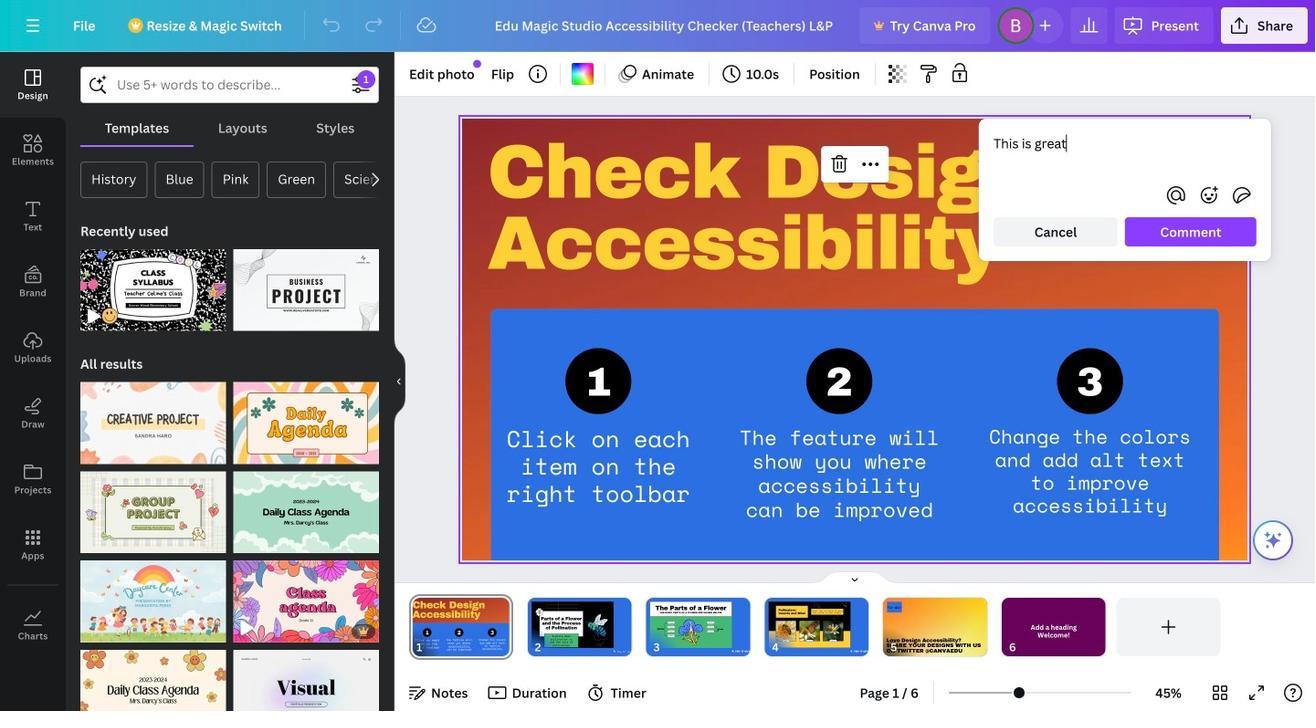 Task type: vqa. For each thing, say whether or not it's contained in the screenshot.
Use 5+ words to describe... Search Field
yes



Task type: locate. For each thing, give the bounding box(es) containing it.
Use 5+ words to describe... search field
[[117, 68, 342, 102]]

1 horizontal spatial pink rectangle image
[[650, 602, 732, 648]]

no colour image
[[572, 63, 594, 85]]

multicolor clouds daily class agenda template group
[[233, 461, 379, 554]]

blue green colorful daycare center presentation group
[[80, 550, 226, 643]]

side panel tab list
[[0, 52, 66, 658]]

2 horizontal spatial pink rectangle image
[[768, 602, 850, 648]]

hide image
[[394, 338, 405, 426]]

gradient minimal portfolio proposal presentation group
[[233, 639, 379, 711]]

pink rectangle image
[[531, 602, 613, 648], [650, 602, 732, 648], [768, 602, 850, 648]]

Comment draft. Add a comment or @mention. text field
[[994, 133, 1257, 174]]

green colorful cute aesthetic group project presentation group
[[80, 461, 226, 554]]

Zoom button
[[1139, 679, 1198, 708]]

0 horizontal spatial pink rectangle image
[[531, 602, 613, 648]]

3 pink rectangle image from the left
[[768, 602, 850, 648]]

orange and yellow retro flower power daily class agenda template group
[[80, 639, 226, 711]]

colorful watercolor creative project presentation group
[[80, 371, 226, 464]]

page 1 image
[[409, 598, 513, 657]]

2 pink rectangle image from the left
[[650, 602, 732, 648]]

hide pages image
[[811, 571, 899, 585]]



Task type: describe. For each thing, give the bounding box(es) containing it.
grey minimalist business project presentation group
[[233, 238, 379, 331]]

1 pink rectangle image from the left
[[531, 602, 613, 648]]

Page title text field
[[430, 638, 437, 657]]

main menu bar
[[0, 0, 1315, 52]]

orange groovy retro daily agenda presentation group
[[233, 371, 379, 464]]

colorful floral illustrative class agenda presentation group
[[233, 550, 379, 643]]

canva assistant image
[[1262, 530, 1284, 552]]

Design title text field
[[480, 7, 853, 44]]

colorful scrapbook nostalgia class syllabus blank education presentation group
[[80, 238, 226, 331]]



